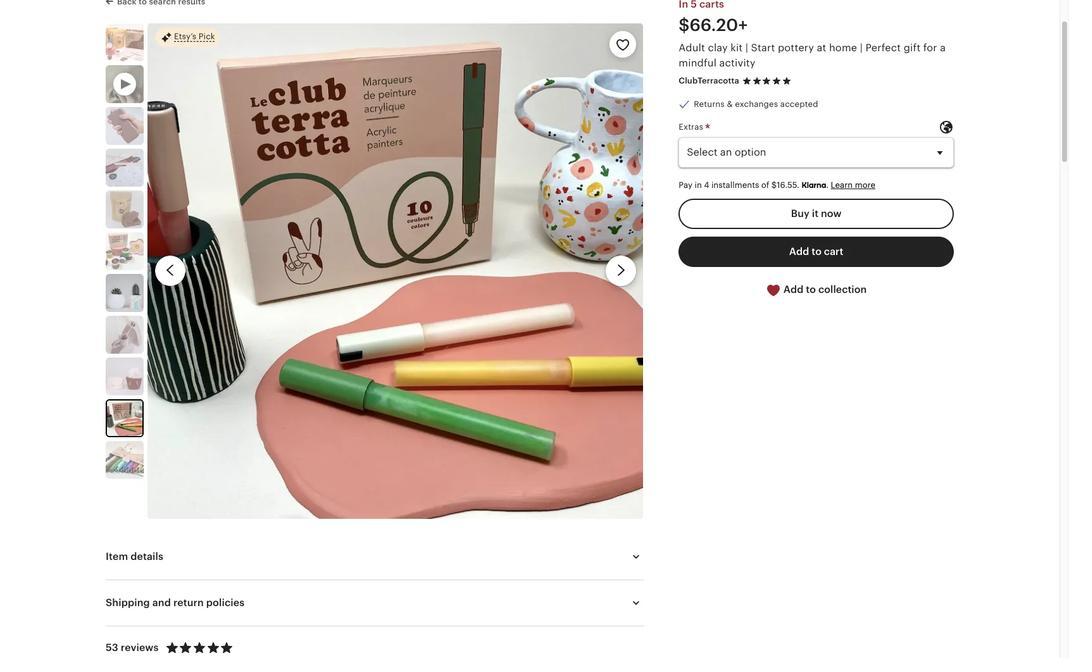 Task type: vqa. For each thing, say whether or not it's contained in the screenshot.
Club terracotta paint pens for pottery project in air dry clay image
yes



Task type: locate. For each thing, give the bounding box(es) containing it.
adult diy clay kit | contains air dry clay, pottery tools, instruction guide, white paint, paint brushes and varnish. everything you need to start pottery at home. image
[[106, 23, 144, 61]]

add down add to cart button
[[784, 284, 804, 295]]

1 | from the left
[[746, 43, 749, 53]]

klarna
[[802, 180, 827, 190]]

to for collection
[[806, 284, 816, 295]]

&
[[727, 100, 733, 109]]

home
[[830, 43, 858, 53]]

perfect
[[866, 43, 901, 53]]

accepted
[[781, 100, 819, 109]]

a
[[940, 43, 946, 53]]

0 horizontal spatial |
[[746, 43, 749, 53]]

0 vertical spatial add
[[790, 246, 809, 257]]

activity
[[720, 58, 756, 69]]

gift
[[904, 43, 921, 53]]

reviews
[[121, 643, 159, 654]]

pottery
[[778, 43, 814, 53]]

it
[[812, 208, 819, 219]]

start
[[751, 43, 775, 53]]

clay tools and pottery instruction guide with hand techniques image
[[106, 149, 144, 187]]

adult
[[679, 43, 705, 53]]

|
[[746, 43, 749, 53], [860, 43, 863, 53]]

adult clay kit | start pottery at home | perfect gift for a mindful activity
[[679, 43, 946, 69]]

shipping
[[106, 598, 150, 609]]

item
[[106, 552, 128, 562]]

to left collection
[[806, 284, 816, 295]]

| right home
[[860, 43, 863, 53]]

buy it now button
[[679, 199, 954, 229]]

club terracotta paint pens for pottery project in air dry clay image
[[148, 23, 644, 519], [107, 401, 142, 436]]

for
[[924, 43, 938, 53]]

1 horizontal spatial |
[[860, 43, 863, 53]]

learn
[[831, 180, 853, 190]]

shipping and return policies button
[[94, 588, 655, 619]]

to
[[812, 246, 822, 257], [806, 284, 816, 295]]

pay
[[679, 180, 693, 190]]

collection
[[819, 284, 867, 295]]

buy
[[791, 208, 810, 219]]

club terracotta air dry clay image
[[106, 190, 144, 228]]

at
[[817, 43, 827, 53]]

item details
[[106, 552, 163, 562]]

more
[[855, 180, 876, 190]]

of
[[762, 180, 770, 190]]

add for add to cart
[[790, 246, 809, 257]]

returns & exchanges accepted
[[694, 100, 819, 109]]

53
[[106, 643, 118, 654]]

clubterracotta
[[679, 76, 740, 86]]

add to cart button
[[679, 237, 954, 267]]

adult clay kit start pottery at home perfect gift for a image 6 image
[[106, 274, 144, 312]]

policies
[[206, 598, 245, 609]]

to left cart
[[812, 246, 822, 257]]

add left cart
[[790, 246, 809, 257]]

1 vertical spatial to
[[806, 284, 816, 295]]

1 vertical spatial add
[[784, 284, 804, 295]]

0 vertical spatial to
[[812, 246, 822, 257]]

add
[[790, 246, 809, 257], [784, 284, 804, 295]]

in
[[695, 180, 702, 190]]

| right kit
[[746, 43, 749, 53]]

etsy's pick button
[[155, 27, 220, 47]]



Task type: describe. For each thing, give the bounding box(es) containing it.
adult clay kit start pottery at home perfect gift for a image 7 image
[[106, 316, 144, 354]]

adult clay kit start pottery at home perfect gift for a image 10 image
[[106, 441, 144, 479]]

etsy's
[[174, 32, 196, 41]]

clay
[[708, 43, 728, 53]]

learn more button
[[831, 180, 876, 190]]

air dry clay | club terracotta image
[[106, 107, 144, 145]]

now
[[821, 208, 842, 219]]

add to cart
[[790, 246, 844, 257]]

pick
[[199, 32, 215, 41]]

shipping and return policies
[[106, 598, 245, 609]]

item details button
[[94, 542, 655, 572]]

2 | from the left
[[860, 43, 863, 53]]

4
[[704, 180, 710, 190]]

.
[[827, 180, 829, 190]]

etsy's pick
[[174, 32, 215, 41]]

$16.55.
[[772, 180, 800, 190]]

extras
[[679, 122, 706, 132]]

add for add to collection
[[784, 284, 804, 295]]

buy it now
[[791, 208, 842, 219]]

1 horizontal spatial club terracotta paint pens for pottery project in air dry clay image
[[148, 23, 644, 519]]

clubterracotta link
[[679, 76, 740, 86]]

installments
[[712, 180, 759, 190]]

boobie pots image
[[106, 358, 144, 396]]

mindful
[[679, 58, 717, 69]]

cart
[[824, 246, 844, 257]]

details
[[131, 552, 163, 562]]

to for cart
[[812, 246, 822, 257]]

club terracotta paint set | acrylic paint for pottery projects image
[[106, 232, 144, 270]]

0 horizontal spatial club terracotta paint pens for pottery project in air dry clay image
[[107, 401, 142, 436]]

$66.20+
[[679, 16, 748, 35]]

exchanges
[[735, 100, 778, 109]]

returns
[[694, 100, 725, 109]]

kit
[[731, 43, 743, 53]]

pay in 4 installments of $16.55. klarna . learn more
[[679, 180, 876, 190]]

and
[[152, 598, 171, 609]]

return
[[173, 598, 204, 609]]

53 reviews
[[106, 643, 159, 654]]

add to collection
[[781, 284, 867, 295]]

add to collection button
[[679, 275, 954, 306]]



